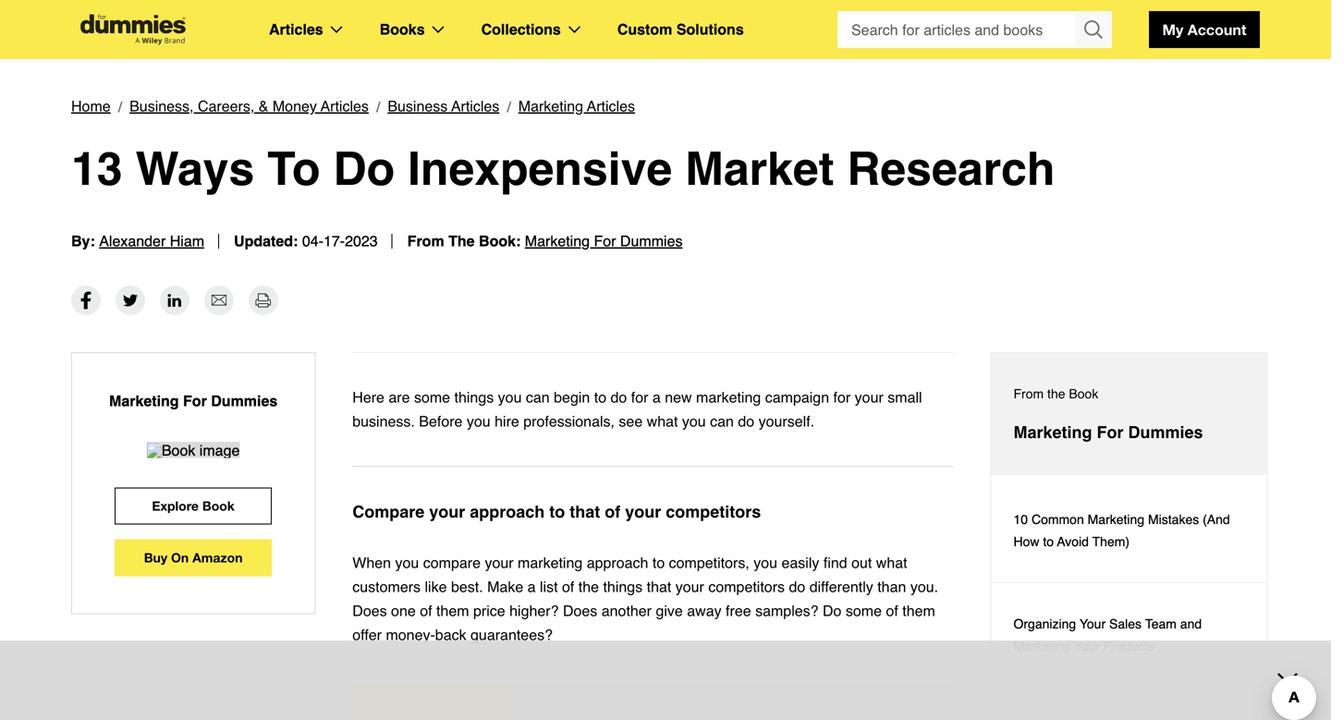 Task type: vqa. For each thing, say whether or not it's contained in the screenshot.
SHA-
no



Task type: describe. For each thing, give the bounding box(es) containing it.
away
[[687, 602, 722, 620]]

you up hire
[[498, 389, 522, 406]]

organizing your sales team and marketing your products link
[[992, 583, 1267, 688]]

do inside when you compare your marketing approach to competitors, you easily find out what customers like best. make a list of the things that your competitors do differently than you. does one of them price higher? does another give away free samples? do some of them offer money-back guarantees?
[[823, 602, 842, 620]]

2 them from the left
[[903, 602, 936, 620]]

marketing articles
[[518, 98, 635, 115]]

open book categories image
[[432, 26, 444, 33]]

articles right money
[[321, 98, 369, 115]]

here
[[353, 389, 385, 406]]

updated:
[[234, 233, 298, 250]]

my account link
[[1149, 11, 1260, 48]]

2 for from the left
[[834, 389, 851, 406]]

0 vertical spatial do
[[611, 389, 627, 406]]

2023
[[345, 233, 378, 250]]

business articles link
[[388, 94, 500, 118]]

of down see
[[605, 503, 621, 521]]

do inside when you compare your marketing approach to competitors, you easily find out what customers like best. make a list of the things that your competitors do differently than you. does one of them price higher? does another give away free samples? do some of them offer money-back guarantees?
[[789, 578, 806, 595]]

marketing inside 10 common marketing mistakes (and how to avoid them)
[[1088, 512, 1145, 527]]

products
[[1104, 639, 1155, 654]]

higher?
[[510, 602, 559, 620]]

articles up 13 ways to do inexpensive market research
[[587, 98, 635, 115]]

to inside here are some things you can begin to do for a new marketing campaign for your small business. before you hire professionals, see what you can do yourself.
[[594, 389, 607, 406]]

best.
[[451, 578, 483, 595]]

0 horizontal spatial do
[[333, 142, 395, 196]]

marketing inside when you compare your marketing approach to competitors, you easily find out what customers like best. make a list of the things that your competitors do differently than you. does one of them price higher? does another give away free samples? do some of them offer money-back guarantees?
[[518, 554, 583, 571]]

of right one
[[420, 602, 432, 620]]

&
[[259, 98, 269, 115]]

alexander hiam link
[[99, 233, 204, 250]]

how
[[1014, 534, 1040, 549]]

of right "list"
[[562, 578, 575, 595]]

account
[[1188, 21, 1247, 38]]

business.
[[353, 413, 415, 430]]

from for from the book
[[1014, 387, 1044, 401]]

free
[[726, 602, 751, 620]]

before
[[419, 413, 463, 430]]

compare
[[423, 554, 481, 571]]

10 common marketing mistakes (and how to avoid them)
[[1014, 512, 1230, 549]]

amazon
[[192, 550, 243, 565]]

a inside here are some things you can begin to do for a new marketing campaign for your small business. before you hire professionals, see what you can do yourself.
[[653, 389, 661, 406]]

home link
[[71, 94, 111, 118]]

sales
[[1110, 617, 1142, 632]]

easily
[[782, 554, 820, 571]]

give
[[656, 602, 683, 620]]

compare
[[353, 503, 425, 521]]

business articles
[[388, 98, 500, 115]]

that inside when you compare your marketing approach to competitors, you easily find out what customers like best. make a list of the things that your competitors do differently than you. does one of them price higher? does another give away free samples? do some of them offer money-back guarantees?
[[647, 578, 672, 595]]

04-
[[302, 233, 324, 250]]

make
[[487, 578, 524, 595]]

new
[[665, 389, 692, 406]]

solutions
[[677, 21, 744, 38]]

articles left open article categories icon
[[269, 21, 323, 38]]

to inside when you compare your marketing approach to competitors, you easily find out what customers like best. make a list of the things that your competitors do differently than you. does one of them price higher? does another give away free samples? do some of them offer money-back guarantees?
[[653, 554, 665, 571]]

updated: 04-17-2023
[[234, 233, 378, 250]]

articles right business
[[451, 98, 500, 115]]

the
[[449, 233, 475, 250]]

hiam
[[170, 233, 204, 250]]

to inside 10 common marketing mistakes (and how to avoid them)
[[1043, 534, 1054, 549]]

2 does from the left
[[563, 602, 598, 620]]

10
[[1014, 512, 1028, 527]]

buy on amazon
[[144, 550, 243, 565]]

book inside explore book link
[[202, 498, 235, 513]]

book:
[[479, 233, 521, 250]]

1 them from the left
[[436, 602, 469, 620]]

marketing inside organizing your sales team and marketing your products
[[1014, 639, 1071, 654]]

custom solutions link
[[618, 18, 744, 42]]

1 vertical spatial for
[[183, 393, 207, 410]]

0 vertical spatial your
[[1080, 617, 1106, 632]]

buy
[[144, 550, 167, 565]]

common
[[1032, 512, 1084, 527]]

customers
[[353, 578, 421, 595]]

logo image
[[71, 14, 195, 45]]

10 common marketing mistakes (and how to avoid them) link
[[992, 479, 1267, 583]]

team
[[1145, 617, 1177, 632]]

small
[[888, 389, 922, 406]]

1 horizontal spatial can
[[710, 413, 734, 430]]

offer
[[353, 626, 382, 644]]

marketing right book: at the left
[[525, 233, 590, 250]]

mistakes
[[1148, 512, 1199, 527]]

Search for articles and books text field
[[838, 11, 1077, 48]]

things inside here are some things you can begin to do for a new marketing campaign for your small business. before you hire professionals, see what you can do yourself.
[[454, 389, 494, 406]]

by: alexander hiam
[[71, 233, 204, 250]]

you left hire
[[467, 413, 491, 430]]

to up "list"
[[550, 503, 565, 521]]

marketing for dummies link
[[525, 233, 683, 250]]

1 does from the left
[[353, 602, 387, 620]]

my account
[[1163, 21, 1247, 38]]

hire
[[495, 413, 519, 430]]

marketing articles link
[[518, 94, 635, 118]]

the inside when you compare your marketing approach to competitors, you easily find out what customers like best. make a list of the things that your competitors do differently than you. does one of them price higher? does another give away free samples? do some of them offer money-back guarantees?
[[579, 578, 599, 595]]

are
[[389, 389, 410, 406]]

when you compare your marketing approach to competitors, you easily find out what customers like best. make a list of the things that your competitors do differently than you. does one of them price higher? does another give away free samples? do some of them offer money-back guarantees?
[[353, 554, 939, 644]]

your up away
[[676, 578, 704, 595]]

competitors,
[[669, 554, 750, 571]]

my
[[1163, 21, 1184, 38]]

money-
[[386, 626, 435, 644]]

business,
[[130, 98, 194, 115]]

you.
[[911, 578, 939, 595]]

like
[[425, 578, 447, 595]]

books
[[380, 21, 425, 38]]

your up when you compare your marketing approach to competitors, you easily find out what customers like best. make a list of the things that your competitors do differently than you. does one of them price higher? does another give away free samples? do some of them offer money-back guarantees?
[[625, 503, 661, 521]]

compare your approach to that of your competitors
[[353, 503, 761, 521]]

dummies inside "tab"
[[1129, 423, 1203, 442]]

you down new
[[682, 413, 706, 430]]

the inside "marketing for dummies" "tab"
[[1048, 387, 1066, 401]]

another
[[602, 602, 652, 620]]

some inside here are some things you can begin to do for a new marketing campaign for your small business. before you hire professionals, see what you can do yourself.
[[414, 389, 450, 406]]



Task type: locate. For each thing, give the bounding box(es) containing it.
your left sales
[[1080, 617, 1106, 632]]

0 horizontal spatial the
[[579, 578, 599, 595]]

1 vertical spatial competitors
[[709, 578, 785, 595]]

(and
[[1203, 512, 1230, 527]]

do
[[611, 389, 627, 406], [738, 413, 755, 430], [789, 578, 806, 595]]

things
[[454, 389, 494, 406], [603, 578, 643, 595]]

1 vertical spatial from
[[1014, 387, 1044, 401]]

13 ways to do inexpensive market research
[[71, 142, 1055, 196]]

some up before at the bottom
[[414, 389, 450, 406]]

do right to
[[333, 142, 395, 196]]

0 vertical spatial do
[[333, 142, 395, 196]]

0 horizontal spatial some
[[414, 389, 450, 406]]

on
[[171, 550, 189, 565]]

0 horizontal spatial marketing for dummies
[[109, 393, 278, 410]]

for right campaign
[[834, 389, 851, 406]]

marketing up "list"
[[518, 554, 583, 571]]

marketing down "from the book"
[[1014, 423, 1092, 442]]

0 vertical spatial approach
[[470, 503, 545, 521]]

your left the products
[[1074, 639, 1100, 654]]

0 horizontal spatial marketing
[[518, 554, 583, 571]]

approach inside when you compare your marketing approach to competitors, you easily find out what customers like best. make a list of the things that your competitors do differently than you. does one of them price higher? does another give away free samples? do some of them offer money-back guarantees?
[[587, 554, 649, 571]]

your left small at right
[[855, 389, 884, 406]]

approach up make
[[470, 503, 545, 521]]

from the book: marketing for dummies
[[407, 233, 683, 250]]

price
[[473, 602, 505, 620]]

marketing for dummies up book image
[[109, 393, 278, 410]]

0 vertical spatial what
[[647, 413, 678, 430]]

one
[[391, 602, 416, 620]]

0 vertical spatial can
[[526, 389, 550, 406]]

dummies
[[620, 233, 683, 250], [211, 393, 278, 410], [1129, 423, 1203, 442]]

1 horizontal spatial does
[[563, 602, 598, 620]]

1 vertical spatial marketing for dummies
[[1014, 423, 1203, 442]]

0 vertical spatial competitors
[[666, 503, 761, 521]]

2 vertical spatial for
[[1097, 423, 1124, 442]]

1 vertical spatial a
[[528, 578, 536, 595]]

does right higher? at the bottom of page
[[563, 602, 598, 620]]

you left easily
[[754, 554, 778, 571]]

from the book
[[1014, 387, 1099, 401]]

1 for from the left
[[631, 389, 649, 406]]

to right begin
[[594, 389, 607, 406]]

1 vertical spatial that
[[647, 578, 672, 595]]

2 horizontal spatial do
[[789, 578, 806, 595]]

a left "list"
[[528, 578, 536, 595]]

1 horizontal spatial a
[[653, 389, 661, 406]]

1 horizontal spatial marketing
[[696, 389, 761, 406]]

0 horizontal spatial a
[[528, 578, 536, 595]]

marketing up book image
[[109, 393, 179, 410]]

1 horizontal spatial do
[[738, 413, 755, 430]]

1 horizontal spatial things
[[603, 578, 643, 595]]

2 horizontal spatial for
[[1097, 423, 1124, 442]]

for up see
[[631, 389, 649, 406]]

the
[[1048, 387, 1066, 401], [579, 578, 599, 595]]

open article categories image
[[331, 26, 343, 33]]

book inside "marketing for dummies" "tab"
[[1069, 387, 1099, 401]]

that up give
[[647, 578, 672, 595]]

1 horizontal spatial the
[[1048, 387, 1066, 401]]

do up see
[[611, 389, 627, 406]]

them up 'back'
[[436, 602, 469, 620]]

you
[[498, 389, 522, 406], [467, 413, 491, 430], [682, 413, 706, 430], [395, 554, 419, 571], [754, 554, 778, 571]]

1 vertical spatial things
[[603, 578, 643, 595]]

that down professionals,
[[570, 503, 600, 521]]

1 vertical spatial marketing
[[518, 554, 583, 571]]

2 vertical spatial do
[[789, 578, 806, 595]]

0 vertical spatial marketing for dummies
[[109, 393, 278, 410]]

do
[[333, 142, 395, 196], [823, 602, 842, 620]]

a left new
[[653, 389, 661, 406]]

0 vertical spatial a
[[653, 389, 661, 406]]

marketing
[[518, 98, 583, 115], [525, 233, 590, 250], [109, 393, 179, 410], [1014, 423, 1092, 442], [1088, 512, 1145, 527], [1014, 639, 1071, 654]]

yourself.
[[759, 413, 815, 430]]

what inside here are some things you can begin to do for a new marketing campaign for your small business. before you hire professionals, see what you can do yourself.
[[647, 413, 678, 430]]

group
[[838, 11, 1112, 48]]

for down "from the book"
[[1097, 423, 1124, 442]]

1 horizontal spatial what
[[876, 554, 908, 571]]

what down new
[[647, 413, 678, 430]]

marketing up inexpensive
[[518, 98, 583, 115]]

0 vertical spatial the
[[1048, 387, 1066, 401]]

1 vertical spatial do
[[738, 413, 755, 430]]

a inside when you compare your marketing approach to competitors, you easily find out what customers like best. make a list of the things that your competitors do differently than you. does one of them price higher? does another give away free samples? do some of them offer money-back guarantees?
[[528, 578, 536, 595]]

from inside "marketing for dummies" "tab"
[[1014, 387, 1044, 401]]

1 horizontal spatial from
[[1014, 387, 1044, 401]]

them
[[436, 602, 469, 620], [903, 602, 936, 620]]

0 horizontal spatial do
[[611, 389, 627, 406]]

17-
[[324, 233, 345, 250]]

alexander
[[99, 233, 166, 250]]

0 horizontal spatial that
[[570, 503, 600, 521]]

by:
[[71, 233, 95, 250]]

does up offer
[[353, 602, 387, 620]]

marketing for dummies down "from the book"
[[1014, 423, 1203, 442]]

money
[[273, 98, 317, 115]]

0 horizontal spatial things
[[454, 389, 494, 406]]

and
[[1181, 617, 1202, 632]]

campaign
[[765, 389, 829, 406]]

1 horizontal spatial them
[[903, 602, 936, 620]]

avoid
[[1057, 534, 1089, 549]]

0 vertical spatial some
[[414, 389, 450, 406]]

can left yourself.
[[710, 413, 734, 430]]

0 vertical spatial from
[[407, 233, 444, 250]]

from for from the book: marketing for dummies
[[407, 233, 444, 250]]

careers,
[[198, 98, 255, 115]]

business
[[388, 98, 448, 115]]

inexpensive
[[408, 142, 672, 196]]

1 horizontal spatial dummies
[[620, 233, 683, 250]]

1 vertical spatial what
[[876, 554, 908, 571]]

your inside here are some things you can begin to do for a new marketing campaign for your small business. before you hire professionals, see what you can do yourself.
[[855, 389, 884, 406]]

1 vertical spatial book
[[202, 498, 235, 513]]

than
[[878, 578, 906, 595]]

1 vertical spatial some
[[846, 602, 882, 620]]

1 vertical spatial dummies
[[211, 393, 278, 410]]

samples?
[[755, 602, 819, 620]]

guarantees?
[[471, 626, 553, 644]]

13
[[71, 142, 123, 196]]

here are some things you can begin to do for a new marketing campaign for your small business. before you hire professionals, see what you can do yourself.
[[353, 389, 922, 430]]

for
[[594, 233, 616, 250], [183, 393, 207, 410], [1097, 423, 1124, 442]]

0 horizontal spatial book
[[202, 498, 235, 513]]

market
[[685, 142, 834, 196]]

marketing inside "tab"
[[1014, 423, 1092, 442]]

competitors up competitors,
[[666, 503, 761, 521]]

1 horizontal spatial some
[[846, 602, 882, 620]]

what up than
[[876, 554, 908, 571]]

to
[[594, 389, 607, 406], [550, 503, 565, 521], [1043, 534, 1054, 549], [653, 554, 665, 571]]

can left begin
[[526, 389, 550, 406]]

marketing inside here are some things you can begin to do for a new marketing campaign for your small business. before you hire professionals, see what you can do yourself.
[[696, 389, 761, 406]]

0 horizontal spatial for
[[183, 393, 207, 410]]

explore
[[152, 498, 199, 513]]

what inside when you compare your marketing approach to competitors, you easily find out what customers like best. make a list of the things that your competitors do differently than you. does one of them price higher? does another give away free samples? do some of them offer money-back guarantees?
[[876, 554, 908, 571]]

do down differently
[[823, 602, 842, 620]]

for inside "tab"
[[1097, 423, 1124, 442]]

differently
[[810, 578, 874, 595]]

1 vertical spatial can
[[710, 413, 734, 430]]

marketing right new
[[696, 389, 761, 406]]

marketing for dummies inside "marketing for dummies" "tab"
[[1014, 423, 1203, 442]]

custom
[[618, 21, 673, 38]]

1 horizontal spatial for
[[594, 233, 616, 250]]

2 horizontal spatial dummies
[[1129, 423, 1203, 442]]

0 vertical spatial for
[[594, 233, 616, 250]]

1 horizontal spatial book
[[1069, 387, 1099, 401]]

home
[[71, 98, 111, 115]]

to right the how
[[1043, 534, 1054, 549]]

your up make
[[485, 554, 514, 571]]

back
[[435, 626, 467, 644]]

0 horizontal spatial from
[[407, 233, 444, 250]]

organizing your sales team and marketing your products
[[1014, 617, 1202, 654]]

articles
[[269, 21, 323, 38], [321, 98, 369, 115], [451, 98, 500, 115], [587, 98, 635, 115]]

competitors inside when you compare your marketing approach to competitors, you easily find out what customers like best. make a list of the things that your competitors do differently than you. does one of them price higher? does another give away free samples? do some of them offer money-back guarantees?
[[709, 578, 785, 595]]

approach up another
[[587, 554, 649, 571]]

0 vertical spatial book
[[1069, 387, 1099, 401]]

book
[[1069, 387, 1099, 401], [202, 498, 235, 513]]

1 vertical spatial approach
[[587, 554, 649, 571]]

to up give
[[653, 554, 665, 571]]

0 horizontal spatial does
[[353, 602, 387, 620]]

some inside when you compare your marketing approach to competitors, you easily find out what customers like best. make a list of the things that your competitors do differently than you. does one of them price higher? does another give away free samples? do some of them offer money-back guarantees?
[[846, 602, 882, 620]]

1 vertical spatial do
[[823, 602, 842, 620]]

0 vertical spatial marketing
[[696, 389, 761, 406]]

marketing for dummies tab
[[992, 353, 1267, 475]]

0 horizontal spatial what
[[647, 413, 678, 430]]

of down than
[[886, 602, 899, 620]]

for down 13 ways to do inexpensive market research
[[594, 233, 616, 250]]

0 vertical spatial that
[[570, 503, 600, 521]]

0 vertical spatial dummies
[[620, 233, 683, 250]]

1 horizontal spatial for
[[834, 389, 851, 406]]

things inside when you compare your marketing approach to competitors, you easily find out what customers like best. make a list of the things that your competitors do differently than you. does one of them price higher? does another give away free samples? do some of them offer money-back guarantees?
[[603, 578, 643, 595]]

2 vertical spatial dummies
[[1129, 423, 1203, 442]]

some
[[414, 389, 450, 406], [846, 602, 882, 620]]

1 horizontal spatial that
[[647, 578, 672, 595]]

when
[[353, 554, 391, 571]]

things up another
[[603, 578, 643, 595]]

approach
[[470, 503, 545, 521], [587, 554, 649, 571]]

open collections list image
[[568, 26, 581, 33]]

explore book
[[152, 498, 235, 513]]

research
[[847, 142, 1055, 196]]

1 horizontal spatial approach
[[587, 554, 649, 571]]

buy on amazon link
[[115, 539, 272, 576]]

0 horizontal spatial them
[[436, 602, 469, 620]]

can
[[526, 389, 550, 406], [710, 413, 734, 430]]

them down you. at the bottom
[[903, 602, 936, 620]]

out
[[852, 554, 872, 571]]

professionals,
[[524, 413, 615, 430]]

business, careers, & money articles link
[[130, 94, 369, 118]]

does
[[353, 602, 387, 620], [563, 602, 598, 620]]

book image image
[[147, 443, 240, 458]]

marketing down organizing
[[1014, 639, 1071, 654]]

some down differently
[[846, 602, 882, 620]]

0 horizontal spatial can
[[526, 389, 550, 406]]

things up before at the bottom
[[454, 389, 494, 406]]

for up book image
[[183, 393, 207, 410]]

see
[[619, 413, 643, 430]]

0 horizontal spatial for
[[631, 389, 649, 406]]

ways
[[135, 142, 255, 196]]

marketing up them) at the right
[[1088, 512, 1145, 527]]

0 horizontal spatial dummies
[[211, 393, 278, 410]]

1 vertical spatial the
[[579, 578, 599, 595]]

that
[[570, 503, 600, 521], [647, 578, 672, 595]]

0 vertical spatial things
[[454, 389, 494, 406]]

your
[[1080, 617, 1106, 632], [1074, 639, 1100, 654]]

list
[[540, 578, 558, 595]]

do left yourself.
[[738, 413, 755, 430]]

1 horizontal spatial marketing for dummies
[[1014, 423, 1203, 442]]

0 horizontal spatial approach
[[470, 503, 545, 521]]

1 vertical spatial your
[[1074, 639, 1100, 654]]

custom solutions
[[618, 21, 744, 38]]

begin
[[554, 389, 590, 406]]

marketing for dummies
[[109, 393, 278, 410], [1014, 423, 1203, 442]]

organizing
[[1014, 617, 1076, 632]]

1 horizontal spatial do
[[823, 602, 842, 620]]

you up customers
[[395, 554, 419, 571]]

do down easily
[[789, 578, 806, 595]]

competitors up free
[[709, 578, 785, 595]]

your up compare
[[429, 503, 465, 521]]



